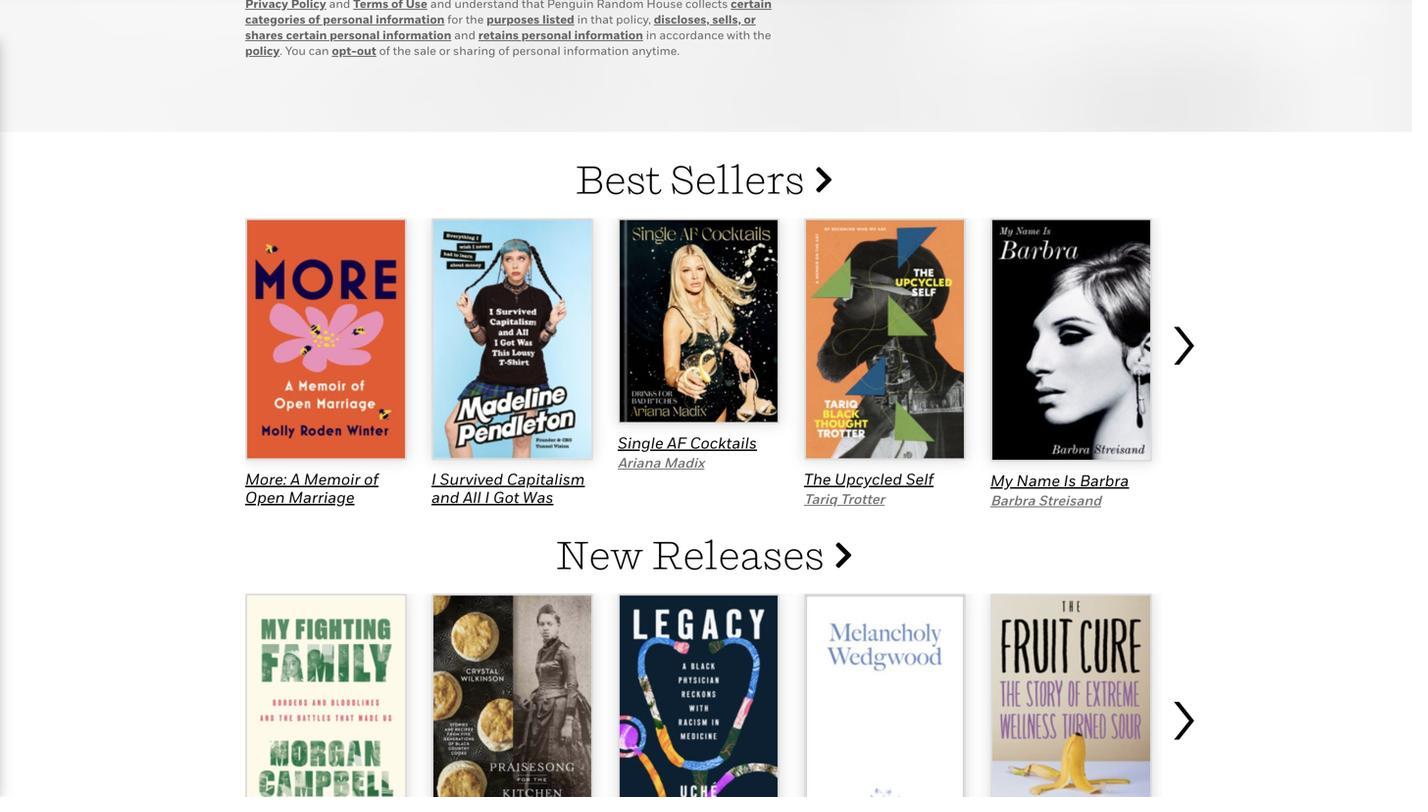 Task type: describe. For each thing, give the bounding box(es) containing it.
› link for best sellers
[[1167, 279, 1206, 509]]

single af cocktails link
[[618, 433, 757, 452]]

retains
[[478, 28, 519, 42]]

retains personal information link
[[478, 28, 643, 42]]

of right out
[[379, 44, 390, 57]]

purposes listed link
[[486, 12, 574, 26]]

molly
[[245, 509, 282, 525]]

single
[[618, 433, 663, 452]]

› link for new releases
[[1167, 654, 1206, 797]]

af
[[667, 433, 686, 452]]

streisand
[[1038, 492, 1101, 508]]

or inside discloses, sells, or shares certain personal information
[[744, 12, 756, 26]]

personal down for the purposes listed in that policy,
[[521, 28, 572, 42]]

upcycled
[[835, 470, 902, 488]]

in for information
[[646, 28, 657, 42]]

open
[[245, 488, 285, 507]]

1 vertical spatial barbra
[[990, 492, 1035, 508]]

of down retains
[[498, 44, 509, 57]]

you
[[285, 44, 306, 57]]

my name is barbra link
[[990, 471, 1129, 490]]

single af cocktails image
[[618, 218, 780, 424]]

roden
[[285, 509, 327, 525]]

cocktails
[[690, 433, 757, 452]]

barbra streisand link
[[990, 492, 1101, 508]]

shirt
[[529, 506, 564, 525]]

my fighting family image
[[245, 594, 407, 797]]

the upcycled self image
[[804, 218, 966, 461]]

certain inside discloses, sells, or shares certain personal information
[[286, 28, 327, 42]]

i survived capitalism and all i got was this lousy t-shirt image
[[431, 218, 593, 461]]

sale
[[414, 44, 436, 57]]

new releases link
[[555, 531, 852, 578]]

certain categories of personal information
[[245, 0, 772, 26]]

information inside the certain categories of personal information
[[376, 12, 445, 26]]

t-
[[513, 506, 529, 525]]

the
[[804, 470, 831, 488]]

can
[[309, 44, 329, 57]]

sellers
[[670, 155, 805, 202]]

ariana
[[618, 454, 661, 470]]

the upcycled self link
[[804, 470, 934, 488]]

self
[[906, 470, 934, 488]]

discloses, sells, or shares certain personal information
[[245, 12, 756, 42]]

listed
[[542, 12, 574, 26]]

› for best sellers
[[1167, 288, 1199, 382]]

certain categories of personal information link
[[245, 0, 772, 26]]

with
[[727, 28, 750, 42]]

for the purposes listed in that policy,
[[445, 12, 654, 26]]

releases
[[652, 531, 825, 578]]

of inside the certain categories of personal information
[[308, 12, 320, 26]]

memoir
[[304, 470, 360, 488]]

discloses,
[[654, 12, 709, 26]]

policy link
[[245, 44, 280, 57]]

ariana madix link
[[618, 454, 704, 470]]

.
[[280, 44, 282, 57]]



Task type: vqa. For each thing, say whether or not it's contained in the screenshot.
the rightmost Tomorrow,
no



Task type: locate. For each thing, give the bounding box(es) containing it.
praisesong for the kitchen ghosts image
[[431, 594, 593, 797]]

the upcycled self tariq trotter
[[804, 470, 934, 507]]

1 vertical spatial or
[[439, 44, 450, 57]]

legacy image
[[618, 594, 780, 797]]

0 horizontal spatial the
[[393, 44, 411, 57]]

0 vertical spatial or
[[744, 12, 756, 26]]

or inside and retains personal information in accordance with the policy . you can opt-out of the sale or sharing of personal information anytime.
[[439, 44, 450, 57]]

0 vertical spatial in
[[577, 12, 588, 26]]

more: a memoir of open marriage molly roden winter
[[245, 470, 378, 525]]

anytime.
[[632, 44, 680, 57]]

1 vertical spatial › link
[[1167, 654, 1206, 797]]

the right for
[[466, 12, 484, 26]]

0 horizontal spatial or
[[439, 44, 450, 57]]

1 vertical spatial and
[[431, 488, 459, 507]]

1 vertical spatial ›
[[1167, 663, 1199, 757]]

certain up sells,
[[731, 0, 772, 10]]

and inside and retains personal information in accordance with the policy . you can opt-out of the sale or sharing of personal information anytime.
[[454, 28, 476, 42]]

discloses, sells, or shares certain personal information link
[[245, 12, 756, 42]]

all
[[463, 488, 481, 507]]

barbra
[[1080, 471, 1129, 490], [990, 492, 1035, 508]]

1 horizontal spatial certain
[[731, 0, 772, 10]]

trotter
[[840, 491, 885, 507]]

got
[[493, 488, 519, 507]]

2 › from the top
[[1167, 663, 1199, 757]]

0 vertical spatial and
[[454, 28, 476, 42]]

1 › link from the top
[[1167, 279, 1206, 509]]

i right all on the bottom left of page
[[485, 488, 490, 507]]

new releases
[[555, 531, 832, 578]]

i
[[431, 470, 436, 488], [485, 488, 490, 507]]

certain
[[731, 0, 772, 10], [286, 28, 327, 42]]

1 › from the top
[[1167, 288, 1199, 382]]

i left survived
[[431, 470, 436, 488]]

more:
[[245, 470, 287, 488]]

the right with
[[753, 28, 771, 42]]

tariq trotter link
[[804, 491, 885, 507]]

opt-out link
[[332, 44, 376, 57]]

0 horizontal spatial barbra
[[990, 492, 1035, 508]]

2 horizontal spatial the
[[753, 28, 771, 42]]

barbra right is
[[1080, 471, 1129, 490]]

i survived capitalism and all i got was this lousy t-shirt link
[[431, 470, 585, 525]]

this
[[431, 506, 462, 525]]

1 horizontal spatial in
[[646, 28, 657, 42]]

or
[[744, 12, 756, 26], [439, 44, 450, 57]]

certain up you
[[286, 28, 327, 42]]

the fruit cure image
[[990, 594, 1152, 797]]

or up with
[[744, 12, 756, 26]]

more: a memoir of open marriage link
[[245, 470, 378, 507]]

2 › link from the top
[[1167, 654, 1206, 797]]

0 horizontal spatial certain
[[286, 28, 327, 42]]

and
[[454, 28, 476, 42], [431, 488, 459, 507]]

that
[[591, 12, 613, 26]]

marriage
[[288, 488, 354, 507]]

shares
[[245, 28, 283, 42]]

a
[[290, 470, 300, 488]]

policy,
[[616, 12, 651, 26]]

and inside the i survived capitalism and all i got was this lousy t-shirt
[[431, 488, 459, 507]]

1 horizontal spatial i
[[485, 488, 490, 507]]

in for listed
[[577, 12, 588, 26]]

of right "memoir" on the bottom of page
[[364, 470, 378, 488]]

my name is barbra barbra streisand
[[990, 471, 1129, 508]]

name
[[1016, 471, 1060, 490]]

in
[[577, 12, 588, 26], [646, 28, 657, 42]]

best sellers
[[575, 155, 813, 202]]

new
[[555, 531, 644, 578]]

barbra down my
[[990, 492, 1035, 508]]

categories
[[245, 12, 306, 26]]

lousy
[[466, 506, 510, 525]]

tariq
[[804, 491, 837, 507]]

personal up opt-out link
[[330, 28, 380, 42]]

›
[[1167, 288, 1199, 382], [1167, 663, 1199, 757]]

more: a memoir of open marriage image
[[245, 218, 407, 461]]

0 vertical spatial certain
[[731, 0, 772, 10]]

information inside discloses, sells, or shares certain personal information
[[383, 28, 451, 42]]

0 vertical spatial ›
[[1167, 288, 1199, 382]]

policy
[[245, 44, 280, 57]]

of up can
[[308, 12, 320, 26]]

accordance
[[659, 28, 724, 42]]

madix
[[664, 454, 704, 470]]

1 vertical spatial in
[[646, 28, 657, 42]]

sharing
[[453, 44, 496, 57]]

information
[[376, 12, 445, 26], [383, 28, 451, 42], [574, 28, 643, 42], [563, 44, 629, 57]]

in inside and retains personal information in accordance with the policy . you can opt-out of the sale or sharing of personal information anytime.
[[646, 28, 657, 42]]

was
[[523, 488, 553, 507]]

0 vertical spatial barbra
[[1080, 471, 1129, 490]]

personal up opt-
[[323, 12, 373, 26]]

the
[[466, 12, 484, 26], [753, 28, 771, 42], [393, 44, 411, 57]]

capitalism
[[507, 470, 585, 488]]

0 vertical spatial › link
[[1167, 279, 1206, 509]]

survived
[[440, 470, 503, 488]]

and retains personal information in accordance with the policy . you can opt-out of the sale or sharing of personal information anytime.
[[245, 28, 771, 57]]

1 vertical spatial the
[[753, 28, 771, 42]]

1 horizontal spatial or
[[744, 12, 756, 26]]

personal inside discloses, sells, or shares certain personal information
[[330, 28, 380, 42]]

single af cocktails ariana madix
[[618, 433, 757, 470]]

and up "sharing"
[[454, 28, 476, 42]]

personal
[[323, 12, 373, 26], [330, 28, 380, 42], [521, 28, 572, 42], [512, 44, 561, 57]]

personal inside the certain categories of personal information
[[323, 12, 373, 26]]

2 vertical spatial the
[[393, 44, 411, 57]]

out
[[357, 44, 376, 57]]

my name is barbra image
[[990, 218, 1152, 462]]

› link
[[1167, 279, 1206, 509], [1167, 654, 1206, 797]]

purposes
[[486, 12, 540, 26]]

1 horizontal spatial barbra
[[1080, 471, 1129, 490]]

of inside the more: a memoir of open marriage molly roden winter
[[364, 470, 378, 488]]

sells,
[[712, 12, 741, 26]]

› for new releases
[[1167, 663, 1199, 757]]

in left that
[[577, 12, 588, 26]]

1 horizontal spatial the
[[466, 12, 484, 26]]

i survived capitalism and all i got was this lousy t-shirt
[[431, 470, 585, 525]]

0 horizontal spatial in
[[577, 12, 588, 26]]

of
[[308, 12, 320, 26], [379, 44, 390, 57], [498, 44, 509, 57], [364, 470, 378, 488]]

melancholy wedgwood image
[[804, 594, 966, 797]]

and left all on the bottom left of page
[[431, 488, 459, 507]]

winter
[[330, 509, 374, 525]]

certain inside the certain categories of personal information
[[731, 0, 772, 10]]

best sellers link
[[575, 155, 832, 202]]

or right sale
[[439, 44, 450, 57]]

the left sale
[[393, 44, 411, 57]]

0 vertical spatial the
[[466, 12, 484, 26]]

for
[[447, 12, 463, 26]]

best
[[575, 155, 662, 202]]

my
[[990, 471, 1013, 490]]

in up anytime.
[[646, 28, 657, 42]]

personal down retains personal information link
[[512, 44, 561, 57]]

1 vertical spatial certain
[[286, 28, 327, 42]]

0 horizontal spatial i
[[431, 470, 436, 488]]

opt-
[[332, 44, 357, 57]]

is
[[1064, 471, 1076, 490]]



